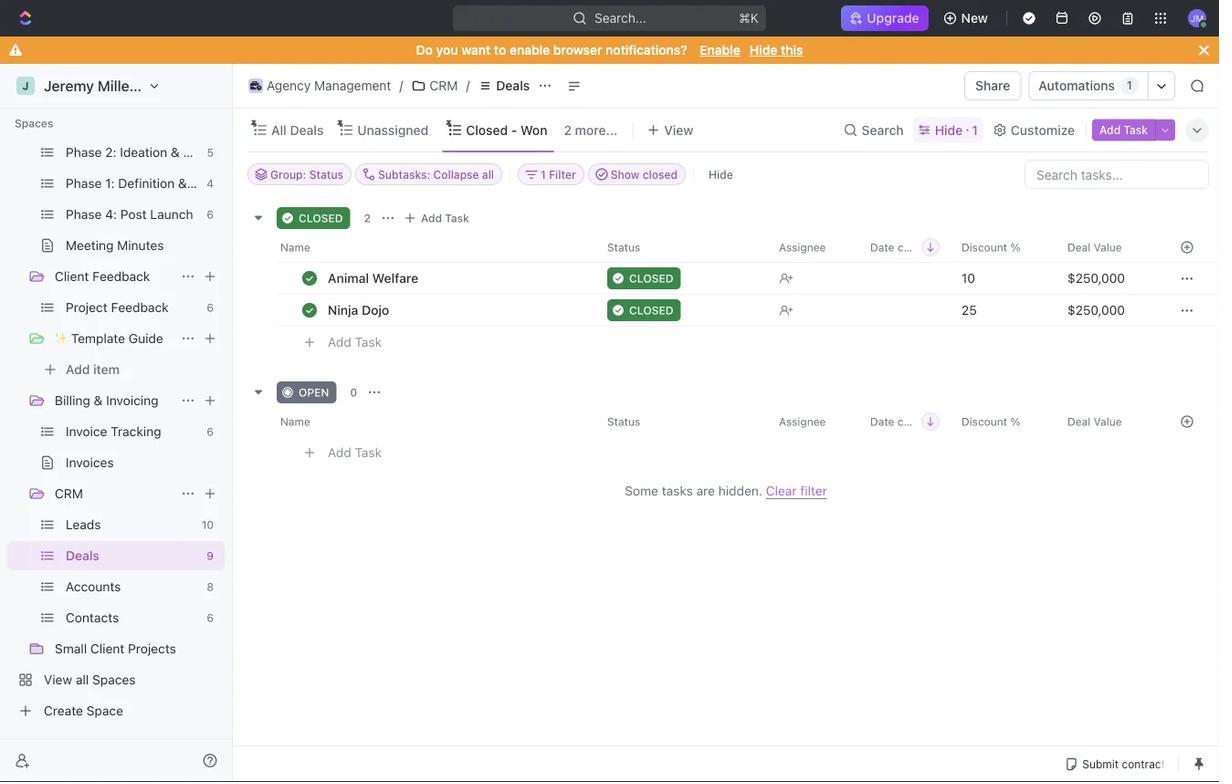 Task type: locate. For each thing, give the bounding box(es) containing it.
0 vertical spatial assignee
[[779, 241, 826, 254]]

1 vertical spatial phase
[[66, 176, 102, 191]]

10 inside button
[[962, 271, 976, 286]]

2 horizontal spatial 1
[[1127, 79, 1133, 92]]

1 horizontal spatial 1
[[972, 122, 978, 137]]

launch
[[150, 207, 193, 222]]

status button
[[597, 233, 768, 262], [597, 407, 768, 437]]

deal value for first deal value dropdown button from the top
[[1068, 241, 1122, 254]]

0 vertical spatial value
[[1094, 241, 1122, 254]]

1 horizontal spatial 10
[[962, 271, 976, 286]]

phase inside phase 1: definition & onboarding link
[[66, 176, 102, 191]]

deals
[[496, 78, 530, 93], [290, 122, 324, 137], [66, 549, 99, 564]]

deal value
[[1068, 241, 1122, 254], [1068, 416, 1122, 428]]

project feedback link
[[66, 293, 199, 322]]

2 assignee from the top
[[779, 416, 826, 428]]

invoices link
[[66, 449, 221, 478]]

add task up search tasks... text field
[[1100, 124, 1148, 137]]

1 vertical spatial deal
[[1068, 416, 1091, 428]]

Search tasks... text field
[[1026, 161, 1209, 188]]

2 up animal welfare
[[364, 212, 371, 225]]

2 discount % from the top
[[962, 416, 1021, 428]]

2 vertical spatial deals
[[66, 549, 99, 564]]

1 discount % button from the top
[[951, 233, 1057, 262]]

animal welfare
[[328, 271, 419, 286]]

all right collapse
[[482, 168, 494, 181]]

closed button
[[597, 262, 768, 295], [597, 294, 768, 327]]

2 value from the top
[[1094, 416, 1122, 428]]

add left item
[[66, 362, 90, 377]]

/ up unassigned
[[400, 78, 403, 93]]

view inside button
[[664, 122, 694, 137]]

deal value button
[[1057, 233, 1158, 262], [1057, 407, 1158, 437]]

phase left '4:'
[[66, 207, 102, 222]]

status button up tasks
[[597, 407, 768, 437]]

1 vertical spatial spaces
[[92, 673, 136, 688]]

0 horizontal spatial 1
[[541, 168, 546, 181]]

view inside sidebar navigation
[[44, 673, 72, 688]]

1 vertical spatial $250,000
[[1068, 303, 1126, 318]]

1 vertical spatial client
[[90, 642, 125, 657]]

jeremy miller's workspace
[[44, 77, 226, 95]]

0 horizontal spatial view
[[44, 673, 72, 688]]

all deals
[[271, 122, 324, 137]]

filter
[[801, 484, 828, 499]]

ninja dojo
[[328, 303, 389, 318]]

6 right project feedback link
[[207, 301, 214, 314]]

feedback inside project feedback link
[[111, 300, 169, 315]]

0 horizontal spatial /
[[400, 78, 403, 93]]

minutes
[[117, 238, 164, 253]]

6 for project feedback
[[207, 301, 214, 314]]

1 date closed from the top
[[871, 241, 932, 254]]

✨ template guide
[[55, 331, 163, 346]]

phase left "1:"
[[66, 176, 102, 191]]

1 vertical spatial hide
[[935, 122, 963, 137]]

0 vertical spatial deal value
[[1068, 241, 1122, 254]]

name button down 0 at the left of page
[[277, 407, 597, 437]]

10 up 25
[[962, 271, 976, 286]]

2 phase from the top
[[66, 176, 102, 191]]

0 vertical spatial assignee button
[[768, 233, 860, 262]]

2 vertical spatial hide
[[709, 168, 733, 181]]

date closed for second date closed dropdown button from the top of the page
[[871, 416, 932, 428]]

1 horizontal spatial deals
[[290, 122, 324, 137]]

1 vertical spatial feedback
[[111, 300, 169, 315]]

1 vertical spatial discount
[[962, 416, 1008, 428]]

group: status
[[270, 168, 344, 181]]

0 horizontal spatial 2
[[364, 212, 371, 225]]

deals link up accounts link
[[66, 542, 199, 571]]

1 vertical spatial all
[[76, 673, 89, 688]]

/
[[400, 78, 403, 93], [466, 78, 470, 93]]

feedback for client feedback
[[92, 269, 150, 284]]

0
[[350, 386, 357, 399]]

deals down leads
[[66, 549, 99, 564]]

phase for phase 1: definition & onboarding
[[66, 176, 102, 191]]

phase inside phase 2: ideation & production link
[[66, 145, 102, 160]]

add down 0 at the left of page
[[328, 446, 352, 461]]

1 date from the top
[[871, 241, 895, 254]]

2 deal value button from the top
[[1057, 407, 1158, 437]]

/ down want
[[466, 78, 470, 93]]

template
[[71, 331, 125, 346]]

1 vertical spatial status button
[[597, 407, 768, 437]]

1 horizontal spatial crm link
[[407, 75, 463, 97]]

1 vertical spatial status
[[608, 241, 641, 254]]

1 horizontal spatial spaces
[[92, 673, 136, 688]]

0 vertical spatial &
[[171, 145, 180, 160]]

& left 4
[[178, 176, 187, 191]]

2 discount % button from the top
[[951, 407, 1057, 437]]

date for second date closed dropdown button from the top of the page
[[871, 416, 895, 428]]

2 vertical spatial phase
[[66, 207, 102, 222]]

1 vertical spatial date
[[871, 416, 895, 428]]

0 horizontal spatial crm
[[55, 486, 83, 502]]

0 vertical spatial discount % button
[[951, 233, 1057, 262]]

1 6 from the top
[[207, 208, 214, 221]]

0 vertical spatial date
[[871, 241, 895, 254]]

search...
[[595, 11, 647, 26]]

0 vertical spatial deal value button
[[1057, 233, 1158, 262]]

small client projects
[[55, 642, 176, 657]]

0 vertical spatial $250,000
[[1068, 271, 1126, 286]]

status down show
[[608, 241, 641, 254]]

0 horizontal spatial hide
[[709, 168, 733, 181]]

status up "some"
[[608, 416, 641, 428]]

1 horizontal spatial client
[[90, 642, 125, 657]]

2 inside dropdown button
[[564, 122, 572, 137]]

0 vertical spatial deals link
[[474, 75, 535, 97]]

1 vertical spatial deal value
[[1068, 416, 1122, 428]]

2 vertical spatial 1
[[541, 168, 546, 181]]

assignee for 1st assignee dropdown button
[[779, 241, 826, 254]]

date closed
[[871, 241, 932, 254], [871, 416, 932, 428]]

accounts link
[[66, 573, 199, 602]]

1 assignee from the top
[[779, 241, 826, 254]]

1 vertical spatial name
[[280, 416, 310, 428]]

status for 2nd status dropdown button from the top
[[608, 416, 641, 428]]

10
[[962, 271, 976, 286], [202, 519, 214, 532]]

feedback for project feedback
[[111, 300, 169, 315]]

group:
[[270, 168, 306, 181]]

0 horizontal spatial deals link
[[66, 542, 199, 571]]

small
[[55, 642, 87, 657]]

1 vertical spatial &
[[178, 176, 187, 191]]

deals inside 'tree'
[[66, 549, 99, 564]]

1 horizontal spatial crm
[[430, 78, 458, 93]]

feedback up 'project feedback'
[[92, 269, 150, 284]]

closed
[[643, 168, 678, 181], [898, 241, 932, 254], [898, 416, 932, 428]]

1 name from the top
[[280, 241, 310, 254]]

2 vertical spatial closed
[[898, 416, 932, 428]]

add inside button
[[66, 362, 90, 377]]

1 vertical spatial date closed
[[871, 416, 932, 428]]

0 vertical spatial crm
[[430, 78, 458, 93]]

2
[[564, 122, 572, 137], [364, 212, 371, 225]]

1 vertical spatial discount % button
[[951, 407, 1057, 437]]

1 value from the top
[[1094, 241, 1122, 254]]

crm link down do
[[407, 75, 463, 97]]

1 vertical spatial 10
[[202, 519, 214, 532]]

2 $250,000 from the top
[[1068, 303, 1126, 318]]

add task button down 0 at the left of page
[[320, 442, 389, 464]]

1 vertical spatial assignee button
[[768, 407, 860, 437]]

0 horizontal spatial spaces
[[15, 117, 53, 130]]

6 for contacts
[[207, 612, 214, 625]]

0 vertical spatial phase
[[66, 145, 102, 160]]

2 % from the top
[[1011, 416, 1021, 428]]

0 vertical spatial deal
[[1068, 241, 1091, 254]]

invoicing
[[106, 393, 159, 408]]

1 horizontal spatial /
[[466, 78, 470, 93]]

tasks
[[662, 484, 693, 499]]

0 vertical spatial feedback
[[92, 269, 150, 284]]

2 for 2 more...
[[564, 122, 572, 137]]

hidden.
[[719, 484, 763, 499]]

1 deal from the top
[[1068, 241, 1091, 254]]

feedback
[[92, 269, 150, 284], [111, 300, 169, 315]]

discount %
[[962, 241, 1021, 254], [962, 416, 1021, 428]]

hide right the "search"
[[935, 122, 963, 137]]

client up project
[[55, 269, 89, 284]]

crm link up the 'leads' link at the bottom
[[55, 480, 174, 509]]

assignee for second assignee dropdown button
[[779, 416, 826, 428]]

1 discount % from the top
[[962, 241, 1021, 254]]

hide left this at the top of the page
[[750, 42, 778, 58]]

1 closed button from the top
[[597, 262, 768, 295]]

hide inside button
[[709, 168, 733, 181]]

phase for phase 4: post launch
[[66, 207, 102, 222]]

show closed button
[[588, 164, 686, 185]]

1 vertical spatial discount %
[[962, 416, 1021, 428]]

0 vertical spatial status button
[[597, 233, 768, 262]]

name button up animal welfare link
[[277, 233, 597, 262]]

$250,000 button for 10
[[1057, 262, 1158, 295]]

1 horizontal spatial deals link
[[474, 75, 535, 97]]

spaces down the "small client projects"
[[92, 673, 136, 688]]

view up create
[[44, 673, 72, 688]]

0 vertical spatial discount %
[[962, 241, 1021, 254]]

1 vertical spatial %
[[1011, 416, 1021, 428]]

1 horizontal spatial view
[[664, 122, 694, 137]]

2 name button from the top
[[277, 407, 597, 437]]

1 vertical spatial deals
[[290, 122, 324, 137]]

1 assignee button from the top
[[768, 233, 860, 262]]

new
[[962, 11, 988, 26]]

1 down the 'share' button
[[972, 122, 978, 137]]

date closed for second date closed dropdown button from the bottom
[[871, 241, 932, 254]]

0 vertical spatial 1
[[1127, 79, 1133, 92]]

phase 1: definition & onboarding link
[[66, 169, 260, 198]]

phase inside phase 4: post launch link
[[66, 207, 102, 222]]

client up view all spaces link
[[90, 642, 125, 657]]

contacts
[[66, 611, 119, 626]]

& right billing
[[94, 393, 103, 408]]

invoice tracking
[[66, 424, 161, 439]]

hide for hide
[[709, 168, 733, 181]]

tree
[[7, 0, 260, 726]]

2 name from the top
[[280, 416, 310, 428]]

ninja
[[328, 303, 358, 318]]

1 deal value from the top
[[1068, 241, 1122, 254]]

0 vertical spatial 10
[[962, 271, 976, 286]]

2 closed button from the top
[[597, 294, 768, 327]]

1 vertical spatial crm
[[55, 486, 83, 502]]

0 vertical spatial all
[[482, 168, 494, 181]]

& right ideation on the top of page
[[171, 145, 180, 160]]

✨
[[55, 331, 68, 346]]

view
[[664, 122, 694, 137], [44, 673, 72, 688]]

item
[[93, 362, 120, 377]]

leads link
[[66, 511, 194, 540]]

3 phase from the top
[[66, 207, 102, 222]]

2 more... button
[[558, 117, 624, 143]]

1 discount from the top
[[962, 241, 1008, 254]]

0 horizontal spatial all
[[76, 673, 89, 688]]

2 $250,000 button from the top
[[1057, 294, 1158, 327]]

1 vertical spatial 2
[[364, 212, 371, 225]]

tree containing phase 2: ideation & production
[[7, 0, 260, 726]]

2 horizontal spatial deals
[[496, 78, 530, 93]]

1 right automations
[[1127, 79, 1133, 92]]

1 vertical spatial view
[[44, 673, 72, 688]]

name down open
[[280, 416, 310, 428]]

1 vertical spatial crm link
[[55, 480, 174, 509]]

deals down to
[[496, 78, 530, 93]]

closed for second date closed dropdown button from the top of the page
[[898, 416, 932, 428]]

add
[[1100, 124, 1121, 137], [421, 212, 442, 225], [328, 335, 352, 350], [66, 362, 90, 377], [328, 446, 352, 461]]

1 vertical spatial value
[[1094, 416, 1122, 428]]

add task down 0 at the left of page
[[328, 446, 382, 461]]

hide for hide 1
[[935, 122, 963, 137]]

agency management
[[267, 78, 391, 93]]

2 6 from the top
[[207, 301, 214, 314]]

crm inside sidebar navigation
[[55, 486, 83, 502]]

billing & invoicing
[[55, 393, 159, 408]]

1 vertical spatial name button
[[277, 407, 597, 437]]

8
[[207, 581, 214, 594]]

2 discount from the top
[[962, 416, 1008, 428]]

10 up 9
[[202, 519, 214, 532]]

billing
[[55, 393, 90, 408]]

0 vertical spatial spaces
[[15, 117, 53, 130]]

guide
[[129, 331, 163, 346]]

0 vertical spatial %
[[1011, 241, 1021, 254]]

$250,000 for 25
[[1068, 303, 1126, 318]]

10 inside sidebar navigation
[[202, 519, 214, 532]]

phase left 2:
[[66, 145, 102, 160]]

1 horizontal spatial hide
[[750, 42, 778, 58]]

add item button
[[7, 355, 225, 385]]

1 phase from the top
[[66, 145, 102, 160]]

notifications?
[[606, 42, 688, 58]]

tara shultz's workspace, , element
[[16, 77, 35, 95]]

hide right show closed
[[709, 168, 733, 181]]

0 vertical spatial name button
[[277, 233, 597, 262]]

2 vertical spatial status
[[608, 416, 641, 428]]

deals right the all
[[290, 122, 324, 137]]

%
[[1011, 241, 1021, 254], [1011, 416, 1021, 428]]

0 vertical spatial view
[[664, 122, 694, 137]]

name down group:
[[280, 241, 310, 254]]

discount % button
[[951, 233, 1057, 262], [951, 407, 1057, 437]]

phase 2: ideation & production link
[[66, 138, 248, 167]]

all up create space
[[76, 673, 89, 688]]

phase 1: definition & onboarding
[[66, 176, 260, 191]]

miller's
[[98, 77, 147, 95]]

crm down you at the left top of the page
[[430, 78, 458, 93]]

2 left more...
[[564, 122, 572, 137]]

add task down ninja dojo
[[328, 335, 382, 350]]

6 for phase 4: post launch
[[207, 208, 214, 221]]

&
[[171, 145, 180, 160], [178, 176, 187, 191], [94, 393, 103, 408]]

spaces down tara shultz's workspace, , element
[[15, 117, 53, 130]]

2 deal from the top
[[1068, 416, 1091, 428]]

0 vertical spatial name
[[280, 241, 310, 254]]

6 down 8
[[207, 612, 214, 625]]

view for view all spaces
[[44, 673, 72, 688]]

status right group:
[[309, 168, 344, 181]]

1 status button from the top
[[597, 233, 768, 262]]

1 name button from the top
[[277, 233, 597, 262]]

1 vertical spatial date closed button
[[860, 407, 951, 437]]

closed for second date closed dropdown button from the bottom
[[898, 241, 932, 254]]

feedback up guide
[[111, 300, 169, 315]]

2 date closed from the top
[[871, 416, 932, 428]]

6
[[207, 208, 214, 221], [207, 301, 214, 314], [207, 426, 214, 439], [207, 612, 214, 625]]

4 6 from the top
[[207, 612, 214, 625]]

⌘k
[[739, 11, 759, 26]]

0 vertical spatial date closed button
[[860, 233, 951, 262]]

1 $250,000 button from the top
[[1057, 262, 1158, 295]]

all
[[482, 168, 494, 181], [76, 673, 89, 688]]

add task button down ninja dojo
[[320, 332, 389, 354]]

status button down show closed
[[597, 233, 768, 262]]

task up search tasks... text field
[[1124, 124, 1148, 137]]

task down dojo
[[355, 335, 382, 350]]

6 up 'invoices' link at bottom left
[[207, 426, 214, 439]]

1 $250,000 from the top
[[1068, 271, 1126, 286]]

crm link
[[407, 75, 463, 97], [55, 480, 174, 509]]

date for second date closed dropdown button from the bottom
[[871, 241, 895, 254]]

ninja dojo link
[[323, 297, 593, 324]]

1 vertical spatial assignee
[[779, 416, 826, 428]]

1 deal value button from the top
[[1057, 233, 1158, 262]]

assignee
[[779, 241, 826, 254], [779, 416, 826, 428]]

6 down 4
[[207, 208, 214, 221]]

3 6 from the top
[[207, 426, 214, 439]]

crm
[[430, 78, 458, 93], [55, 486, 83, 502]]

2 status button from the top
[[597, 407, 768, 437]]

add up search tasks... text field
[[1100, 124, 1121, 137]]

1
[[1127, 79, 1133, 92], [972, 122, 978, 137], [541, 168, 546, 181]]

1 vertical spatial deal value button
[[1057, 407, 1158, 437]]

2 date from the top
[[871, 416, 895, 428]]

1 inside dropdown button
[[541, 168, 546, 181]]

task
[[1124, 124, 1148, 137], [445, 212, 469, 225], [355, 335, 382, 350], [355, 446, 382, 461]]

1 left filter
[[541, 168, 546, 181]]

deal value for second deal value dropdown button
[[1068, 416, 1122, 428]]

view all spaces link
[[7, 666, 221, 695]]

discount for 1st discount % dropdown button from the top
[[962, 241, 1008, 254]]

feedback inside client feedback link
[[92, 269, 150, 284]]

spaces
[[15, 117, 53, 130], [92, 673, 136, 688]]

$250,000 button for 25
[[1057, 294, 1158, 327]]

0 vertical spatial client
[[55, 269, 89, 284]]

date
[[871, 241, 895, 254], [871, 416, 895, 428]]

crm up leads
[[55, 486, 83, 502]]

0 horizontal spatial deals
[[66, 549, 99, 564]]

0 vertical spatial date closed
[[871, 241, 932, 254]]

0 horizontal spatial 10
[[202, 519, 214, 532]]

0 vertical spatial 2
[[564, 122, 572, 137]]

1 horizontal spatial 2
[[564, 122, 572, 137]]

deals link down to
[[474, 75, 535, 97]]

1:
[[105, 176, 115, 191]]

1 % from the top
[[1011, 241, 1021, 254]]

2 deal value from the top
[[1068, 416, 1122, 428]]

add task button down subtasks: collapse all
[[399, 207, 477, 229]]

view up show closed
[[664, 122, 694, 137]]



Task type: vqa. For each thing, say whether or not it's contained in the screenshot.
the bottommost Status
yes



Task type: describe. For each thing, give the bounding box(es) containing it.
5
[[207, 146, 214, 159]]

% for first discount % dropdown button from the bottom of the page
[[1011, 416, 1021, 428]]

j
[[22, 79, 29, 92]]

add task down subtasks: collapse all
[[421, 212, 469, 225]]

1 date closed button from the top
[[860, 233, 951, 262]]

6 for invoice tracking
[[207, 426, 214, 439]]

deal for second deal value dropdown button
[[1068, 416, 1091, 428]]

& for definition
[[178, 176, 187, 191]]

0 vertical spatial closed
[[643, 168, 678, 181]]

add item
[[66, 362, 120, 377]]

name for first name dropdown button from the top of the page
[[280, 241, 310, 254]]

% for 1st discount % dropdown button from the top
[[1011, 241, 1021, 254]]

clear
[[766, 484, 797, 499]]

small client projects link
[[55, 635, 221, 664]]

post
[[120, 207, 147, 222]]

meeting
[[66, 238, 114, 253]]

are
[[697, 484, 715, 499]]

customize
[[1011, 122, 1075, 137]]

enable
[[700, 42, 741, 58]]

9
[[207, 550, 214, 563]]

1 horizontal spatial all
[[482, 168, 494, 181]]

unassigned link
[[354, 117, 429, 143]]

some tasks are hidden. clear filter
[[625, 484, 828, 499]]

add down subtasks: collapse all
[[421, 212, 442, 225]]

client inside "link"
[[90, 642, 125, 657]]

closed - won link
[[463, 117, 548, 143]]

task down 0 at the left of page
[[355, 446, 382, 461]]

0 vertical spatial hide
[[750, 42, 778, 58]]

show closed
[[611, 168, 678, 181]]

share button
[[965, 71, 1022, 100]]

task down collapse
[[445, 212, 469, 225]]

unassigned
[[358, 122, 429, 137]]

enable
[[510, 42, 550, 58]]

name for second name dropdown button
[[280, 416, 310, 428]]

leads
[[66, 518, 101, 533]]

2 more...
[[564, 122, 618, 137]]

2:
[[105, 145, 117, 160]]

meeting minutes
[[66, 238, 164, 253]]

4
[[207, 177, 214, 190]]

1 for 1 filter
[[541, 168, 546, 181]]

open
[[299, 386, 329, 399]]

won
[[521, 122, 548, 137]]

upgrade link
[[842, 5, 929, 31]]

jm button
[[1183, 4, 1212, 33]]

value for first deal value dropdown button from the top
[[1094, 241, 1122, 254]]

closed button for welfare
[[597, 262, 768, 295]]

business time image
[[250, 81, 262, 90]]

view all spaces
[[44, 673, 136, 688]]

client feedback link
[[55, 262, 174, 291]]

billing & invoicing link
[[55, 386, 174, 416]]

sidebar navigation
[[0, 0, 260, 783]]

client feedback
[[55, 269, 150, 284]]

all inside 'tree'
[[76, 673, 89, 688]]

phase 4: post launch link
[[66, 200, 199, 229]]

0 vertical spatial deals
[[496, 78, 530, 93]]

collapse
[[433, 168, 479, 181]]

0 horizontal spatial client
[[55, 269, 89, 284]]

hide 1
[[935, 122, 978, 137]]

closed button for dojo
[[597, 294, 768, 327]]

filter
[[549, 168, 576, 181]]

1 filter
[[541, 168, 576, 181]]

search button
[[838, 117, 910, 143]]

space
[[87, 704, 123, 719]]

workspace
[[151, 77, 226, 95]]

share
[[976, 78, 1011, 93]]

1 / from the left
[[400, 78, 403, 93]]

discount % for first discount % dropdown button from the bottom of the page
[[962, 416, 1021, 428]]

invoice
[[66, 424, 107, 439]]

discount % for 1st discount % dropdown button from the top
[[962, 241, 1021, 254]]

create space
[[44, 704, 123, 719]]

project feedback
[[66, 300, 169, 315]]

invoices
[[66, 455, 114, 470]]

1 vertical spatial deals link
[[66, 542, 199, 571]]

animal
[[328, 271, 369, 286]]

hide button
[[702, 164, 741, 185]]

& for ideation
[[171, 145, 180, 160]]

all
[[271, 122, 287, 137]]

do you want to enable browser notifications? enable hide this
[[416, 42, 803, 58]]

phase for phase 2: ideation & production
[[66, 145, 102, 160]]

contacts link
[[66, 604, 199, 633]]

discount for first discount % dropdown button from the bottom of the page
[[962, 416, 1008, 428]]

25
[[962, 303, 977, 318]]

management
[[314, 78, 391, 93]]

onboarding
[[191, 176, 260, 191]]

deal for first deal value dropdown button from the top
[[1068, 241, 1091, 254]]

some
[[625, 484, 659, 499]]

automations
[[1039, 78, 1115, 93]]

tree inside sidebar navigation
[[7, 0, 260, 726]]

you
[[436, 42, 458, 58]]

add down ninja
[[328, 335, 352, 350]]

2 vertical spatial &
[[94, 393, 103, 408]]

value for second deal value dropdown button
[[1094, 416, 1122, 428]]

$250,000 for 10
[[1068, 271, 1126, 286]]

2 / from the left
[[466, 78, 470, 93]]

2 assignee button from the top
[[768, 407, 860, 437]]

jm
[[1191, 13, 1204, 23]]

1 for 1
[[1127, 79, 1133, 92]]

view for view
[[664, 122, 694, 137]]

1 vertical spatial 1
[[972, 122, 978, 137]]

1 filter button
[[518, 164, 584, 185]]

agency management link
[[244, 75, 396, 97]]

this
[[781, 42, 803, 58]]

0 vertical spatial status
[[309, 168, 344, 181]]

all deals link
[[268, 117, 324, 143]]

tracking
[[111, 424, 161, 439]]

do
[[416, 42, 433, 58]]

agency
[[267, 78, 311, 93]]

25 button
[[951, 294, 1057, 327]]

2 for 2
[[364, 212, 371, 225]]

projects
[[128, 642, 176, 657]]

definition
[[118, 176, 175, 191]]

subtasks: collapse all
[[378, 168, 494, 181]]

production
[[183, 145, 248, 160]]

dojo
[[362, 303, 389, 318]]

add task button up search tasks... text field
[[1093, 119, 1156, 141]]

browser
[[554, 42, 603, 58]]

4:
[[105, 207, 117, 222]]

customize button
[[988, 117, 1081, 143]]

2 date closed button from the top
[[860, 407, 951, 437]]

spaces inside 'tree'
[[92, 673, 136, 688]]

more...
[[575, 122, 618, 137]]

animal welfare link
[[323, 265, 593, 292]]

0 vertical spatial crm link
[[407, 75, 463, 97]]

upgrade
[[867, 11, 920, 26]]

create space link
[[7, 697, 221, 726]]

show
[[611, 168, 640, 181]]

10 button
[[951, 262, 1057, 295]]

view button
[[641, 117, 700, 143]]

status for second status dropdown button from the bottom of the page
[[608, 241, 641, 254]]



